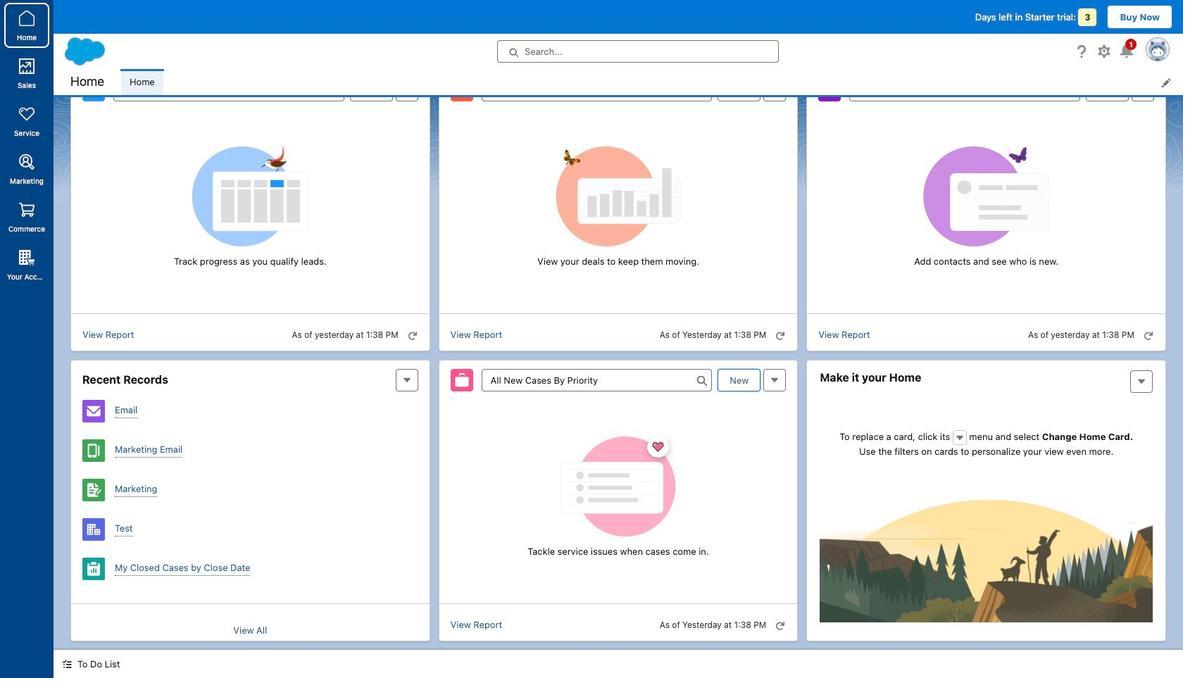 Task type: describe. For each thing, give the bounding box(es) containing it.
1 select an option text field from the left
[[113, 79, 344, 101]]

communication subscription image
[[82, 479, 105, 501]]

2 select an option text field from the left
[[850, 79, 1081, 101]]

Select an Option text field
[[482, 369, 713, 391]]

engagement channel type image
[[82, 400, 105, 422]]

report image
[[82, 558, 105, 580]]



Task type: vqa. For each thing, say whether or not it's contained in the screenshot.
select list display 'image'
no



Task type: locate. For each thing, give the bounding box(es) containing it.
text default image
[[955, 433, 965, 443]]

communication subscription channel type image
[[82, 439, 105, 462]]

list
[[121, 69, 1184, 95]]

text default image
[[62, 660, 72, 670]]

account image
[[82, 518, 105, 541]]

Select an Option text field
[[113, 79, 344, 101], [850, 79, 1081, 101]]

0 horizontal spatial select an option text field
[[113, 79, 344, 101]]

1 horizontal spatial select an option text field
[[850, 79, 1081, 101]]



